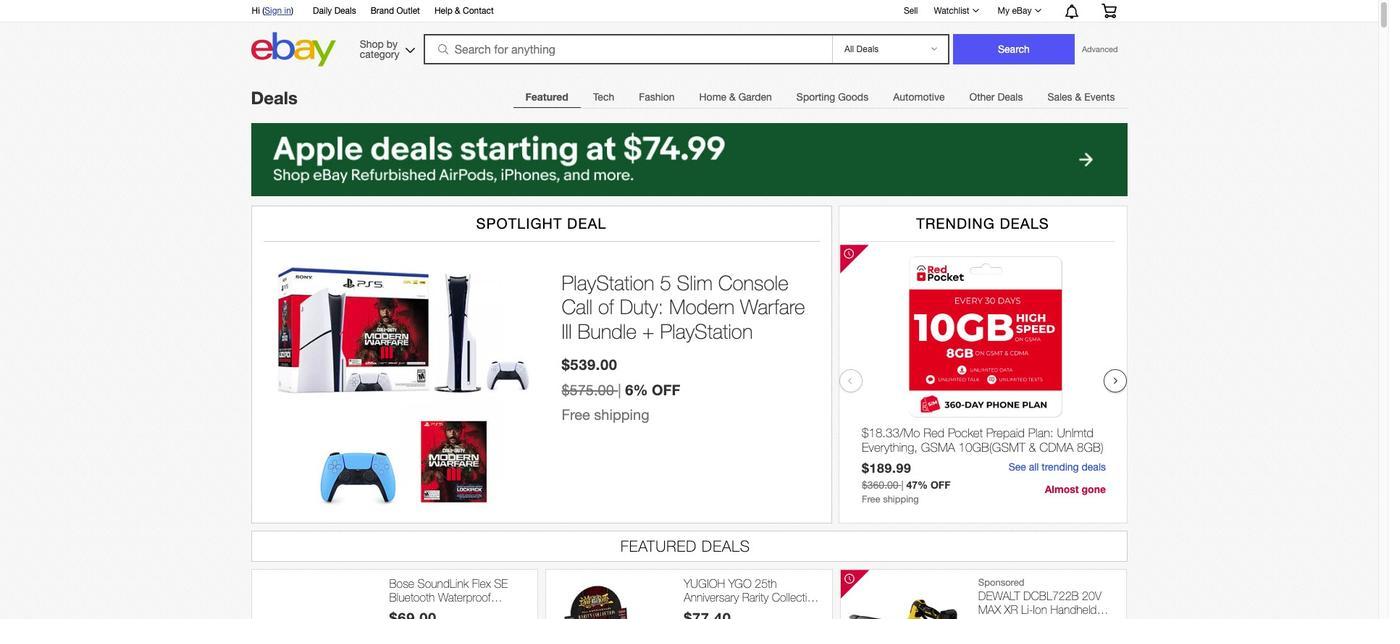 Task type: vqa. For each thing, say whether or not it's contained in the screenshot.
See details "link"
no



Task type: locate. For each thing, give the bounding box(es) containing it.
deals for daily deals
[[334, 6, 356, 16]]

sponsored dewalt dcbl722b 20v max xr li-ion handheld blower (tool only) (5 a
[[978, 577, 1102, 619]]

free
[[562, 406, 590, 423], [862, 494, 880, 505]]

0 vertical spatial |
[[618, 381, 621, 398]]

watchlist link
[[926, 2, 986, 20]]

home & garden link
[[687, 83, 784, 112]]

sales
[[1048, 91, 1072, 103]]

free down the $360.00
[[862, 494, 880, 505]]

| for 47%
[[901, 480, 903, 491]]

& inside account navigation
[[455, 6, 460, 16]]

deals inside featured menu bar
[[998, 91, 1023, 103]]

off right 6%
[[652, 381, 680, 398]]

& inside "link"
[[1075, 91, 1082, 103]]

account navigation
[[244, 0, 1127, 22]]

(5
[[1068, 617, 1077, 619]]

25th
[[755, 577, 777, 590]]

all
[[1029, 461, 1039, 473]]

featured
[[526, 91, 569, 103], [621, 537, 697, 555]]

off right 47%
[[930, 479, 950, 491]]

bose soundlink flex se bluetooth waterproof speaker, certified refurbished
[[389, 577, 508, 619]]

1 horizontal spatial shipping
[[883, 494, 919, 505]]

| left 6%
[[618, 381, 621, 398]]

featured up yugioh
[[621, 537, 697, 555]]

duty:
[[620, 295, 664, 319]]

daily deals
[[313, 6, 356, 16]]

& right help
[[455, 6, 460, 16]]

ships
[[746, 605, 777, 618]]

events
[[1085, 91, 1115, 103]]

1 horizontal spatial |
[[901, 480, 903, 491]]

see
[[1008, 461, 1026, 473]]

shipping down 47%
[[883, 494, 919, 505]]

deals inside account navigation
[[334, 6, 356, 16]]

of
[[598, 295, 614, 319]]

category
[[360, 48, 399, 60]]

garden
[[739, 91, 772, 103]]

5
[[660, 271, 671, 295]]

1 vertical spatial playstation
[[660, 319, 753, 343]]

gsma
[[921, 441, 955, 455]]

playstation 5 slim console call of duty: modern warfare iii bundle + playstation link
[[562, 271, 817, 344]]

featured left tech link
[[526, 91, 569, 103]]

blower
[[978, 617, 1011, 619]]

ion
[[1033, 603, 1047, 616]]

0 horizontal spatial |
[[618, 381, 621, 398]]

daily deals link
[[313, 4, 356, 20]]

almost gone
[[1045, 483, 1106, 495]]

& for garden
[[729, 91, 736, 103]]

10gb(gsmt
[[958, 441, 1025, 455]]

only)
[[1040, 617, 1064, 619]]

bose soundlink flex se bluetooth waterproof speaker, certified refurbished link
[[389, 577, 530, 619]]

trending
[[916, 215, 995, 232]]

off
[[652, 381, 680, 398], [930, 479, 950, 491]]

0 horizontal spatial playstation
[[562, 271, 654, 295]]

&
[[455, 6, 460, 16], [729, 91, 736, 103], [1075, 91, 1082, 103], [1029, 441, 1036, 455]]

| left 47%
[[901, 480, 903, 491]]

1 vertical spatial free
[[862, 494, 880, 505]]

certified
[[435, 605, 475, 618]]

None submit
[[953, 34, 1075, 64]]

0 horizontal spatial shipping
[[594, 406, 649, 423]]

free down $575.00
[[562, 406, 590, 423]]

sell
[[904, 6, 918, 16]]

1 vertical spatial featured
[[621, 537, 697, 555]]

home
[[699, 91, 727, 103]]

featured menu bar
[[513, 82, 1127, 112]]

off inside the $360.00 | 47% off free shipping
[[930, 479, 950, 491]]

daily
[[313, 6, 332, 16]]

1 vertical spatial off
[[930, 479, 950, 491]]

1 horizontal spatial free
[[862, 494, 880, 505]]

deals link
[[251, 88, 298, 108]]

playstation up of
[[562, 271, 654, 295]]

Search for anything text field
[[426, 35, 829, 63]]

dewalt
[[978, 589, 1020, 603]]

1 horizontal spatial off
[[930, 479, 950, 491]]

1 horizontal spatial featured
[[621, 537, 697, 555]]

advanced
[[1082, 45, 1118, 54]]

featured for featured deals
[[621, 537, 697, 555]]

| inside the "$575.00 | 6% off"
[[618, 381, 621, 398]]

0 horizontal spatial featured
[[526, 91, 569, 103]]

deals for featured deals
[[702, 537, 750, 555]]

1 vertical spatial |
[[901, 480, 903, 491]]

pocket
[[948, 426, 983, 440]]

sporting goods
[[797, 91, 869, 103]]

featured inside menu bar
[[526, 91, 569, 103]]

0 horizontal spatial free
[[562, 406, 590, 423]]

| inside the $360.00 | 47% off free shipping
[[901, 480, 903, 491]]

shipping down the "$575.00 | 6% off" in the bottom left of the page
[[594, 406, 649, 423]]

1 vertical spatial shipping
[[883, 494, 919, 505]]

modern
[[669, 295, 735, 319]]

free inside the $360.00 | 47% off free shipping
[[862, 494, 880, 505]]

by
[[387, 38, 398, 50]]

yugioh ygo 25th anniversary rarity collection booster box ships 11/1
[[684, 577, 819, 618]]

deal
[[567, 215, 607, 232]]

other
[[970, 91, 995, 103]]

$189.99
[[862, 461, 911, 476]]

see all trending deals link
[[1008, 461, 1106, 473]]

free shipping
[[562, 406, 649, 423]]

0 vertical spatial off
[[652, 381, 680, 398]]

console
[[718, 271, 789, 295]]

your shopping cart image
[[1101, 4, 1117, 18]]

shop by category
[[360, 38, 399, 60]]

playstation down 'modern'
[[660, 319, 753, 343]]

yugioh
[[684, 577, 725, 590]]

0 vertical spatial playstation
[[562, 271, 654, 295]]

box
[[725, 605, 743, 618]]

& down plan:
[[1029, 441, 1036, 455]]

gone
[[1081, 483, 1106, 495]]

off for 6%
[[652, 381, 680, 398]]

| for 6%
[[618, 381, 621, 398]]

max
[[978, 603, 1001, 616]]

none submit inside shop by category banner
[[953, 34, 1075, 64]]

0 vertical spatial featured
[[526, 91, 569, 103]]

& inside the $18.33/mo red pocket prepaid plan: unimtd everything, gsma 10gb(gsmt & cdma 8gb)
[[1029, 441, 1036, 455]]

0 vertical spatial free
[[562, 406, 590, 423]]

(
[[262, 6, 265, 16]]

handheld
[[1051, 603, 1097, 616]]

help & contact link
[[435, 4, 494, 20]]

0 horizontal spatial off
[[652, 381, 680, 398]]

my ebay link
[[990, 2, 1048, 20]]

& right sales
[[1075, 91, 1082, 103]]

& right home
[[729, 91, 736, 103]]

|
[[618, 381, 621, 398], [901, 480, 903, 491]]

& for contact
[[455, 6, 460, 16]]

dewalt dcbl722b 20v max xr li-ion handheld blower (tool only) (5 a link
[[978, 589, 1119, 619]]

other deals link
[[957, 83, 1035, 112]]

shop
[[360, 38, 384, 50]]



Task type: describe. For each thing, give the bounding box(es) containing it.
sales & events
[[1048, 91, 1115, 103]]

0 vertical spatial shipping
[[594, 406, 649, 423]]

apple deals starting at $74.99 shop ebay refurbished airpods, iphones, and more. image
[[251, 123, 1127, 196]]

spotlight
[[476, 215, 562, 232]]

goods
[[838, 91, 869, 103]]

deals for other deals
[[998, 91, 1023, 103]]

home & garden
[[699, 91, 772, 103]]

trending deals
[[916, 215, 1049, 232]]

li-
[[1021, 603, 1033, 616]]

sign in link
[[265, 6, 291, 16]]

outlet
[[397, 6, 420, 16]]

unimtd
[[1057, 426, 1093, 440]]

almost
[[1045, 483, 1079, 495]]

sales & events link
[[1035, 83, 1127, 112]]

automotive link
[[881, 83, 957, 112]]

sell link
[[897, 6, 925, 16]]

my ebay
[[998, 6, 1032, 16]]

shop by category banner
[[244, 0, 1127, 70]]

booster
[[684, 605, 721, 618]]

fashion
[[639, 91, 675, 103]]

brand
[[371, 6, 394, 16]]

off for 47%
[[930, 479, 950, 491]]

)
[[291, 6, 293, 16]]

$360.00 | 47% off free shipping
[[862, 479, 950, 505]]

6%
[[625, 381, 648, 398]]

$575.00 | 6% off
[[562, 381, 680, 398]]

prepaid
[[986, 426, 1025, 440]]

featured tab list
[[513, 82, 1127, 112]]

my
[[998, 6, 1010, 16]]

bose
[[389, 577, 414, 590]]

rarity
[[742, 591, 769, 604]]

ebay
[[1012, 6, 1032, 16]]

deals
[[1081, 461, 1106, 473]]

fashion link
[[627, 83, 687, 112]]

playstation 5 slim console call of duty: modern warfare iii bundle + playstation
[[562, 271, 805, 343]]

trending
[[1041, 461, 1079, 473]]

featured link
[[513, 83, 581, 112]]

iii
[[562, 319, 572, 343]]

call
[[562, 295, 593, 319]]

brand outlet
[[371, 6, 420, 16]]

help & contact
[[435, 6, 494, 16]]

shop by category button
[[353, 32, 418, 63]]

anniversary
[[684, 591, 739, 604]]

help
[[435, 6, 453, 16]]

advanced link
[[1075, 35, 1125, 64]]

& for events
[[1075, 91, 1082, 103]]

featured deals
[[621, 537, 750, 555]]

11/1
[[781, 605, 804, 618]]

other deals
[[970, 91, 1023, 103]]

warfare
[[740, 295, 805, 319]]

sporting goods link
[[784, 83, 881, 112]]

brand outlet link
[[371, 4, 420, 20]]

soundlink
[[418, 577, 469, 590]]

tech link
[[581, 83, 627, 112]]

$18.33/mo red pocket prepaid plan: unimtd everything, gsma 10gb(gsmt & cdma 8gb)
[[862, 426, 1103, 455]]

cdma
[[1039, 441, 1073, 455]]

bundle
[[578, 319, 637, 343]]

deals for trending deals
[[1000, 215, 1049, 232]]

slim
[[677, 271, 713, 295]]

se
[[494, 577, 508, 590]]

dcbl722b
[[1023, 589, 1079, 603]]

bluetooth
[[389, 591, 435, 604]]

tech
[[593, 91, 614, 103]]

$360.00
[[862, 480, 898, 491]]

(tool
[[1015, 617, 1037, 619]]

$18.33/mo
[[862, 426, 920, 440]]

speaker,
[[389, 605, 432, 618]]

watchlist
[[934, 6, 970, 16]]

refurbished
[[389, 619, 447, 619]]

shipping inside the $360.00 | 47% off free shipping
[[883, 494, 919, 505]]

1 horizontal spatial playstation
[[660, 319, 753, 343]]

47%
[[906, 479, 928, 491]]

$575.00
[[562, 381, 614, 398]]

see all trending deals
[[1008, 461, 1106, 473]]

featured for featured
[[526, 91, 569, 103]]

yugioh ygo 25th anniversary rarity collection booster box ships 11/1 link
[[684, 577, 825, 618]]

ygo
[[728, 577, 752, 590]]

hi
[[252, 6, 260, 16]]

hi ( sign in )
[[252, 6, 293, 16]]

$18.33/mo red pocket prepaid plan: unimtd everything, gsma 10gb(gsmt & cdma 8gb) link
[[862, 426, 1106, 459]]

xr
[[1004, 603, 1018, 616]]

plan:
[[1028, 426, 1053, 440]]

spotlight deal
[[476, 215, 607, 232]]

in
[[284, 6, 291, 16]]

sponsored
[[978, 577, 1025, 588]]



